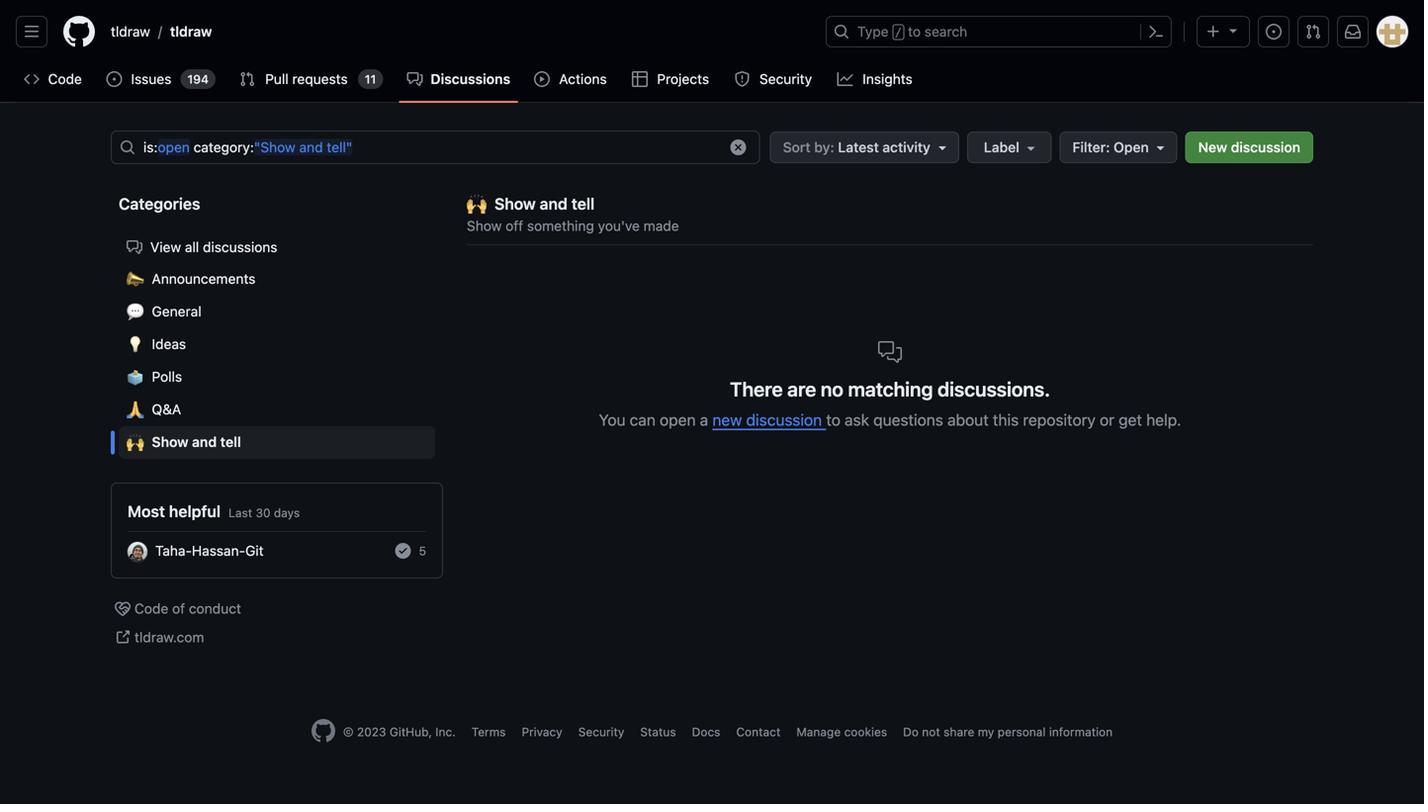 Task type: locate. For each thing, give the bounding box(es) containing it.
📣
[[127, 268, 144, 291]]

/ right type
[[895, 26, 902, 40]]

search image
[[120, 139, 135, 155]]

all
[[185, 239, 199, 255]]

/ up issues
[[158, 23, 162, 40]]

1 vertical spatial tell
[[220, 434, 241, 450]]

plus image
[[1206, 24, 1221, 40]]

1 horizontal spatial :
[[250, 139, 254, 155]]

/ inside type / to search
[[895, 26, 902, 40]]

🙌 inside 🙌 show and tell show off something you've made
[[467, 191, 487, 218]]

1 horizontal spatial code
[[135, 600, 168, 616]]

taha-hassan-git
[[155, 542, 264, 559]]

1 horizontal spatial open
[[660, 410, 696, 429]]

💡
[[127, 334, 144, 356]]

1 vertical spatial list
[[111, 224, 443, 467]]

0 vertical spatial show
[[494, 194, 536, 213]]

to left ask
[[826, 410, 841, 429]]

triangle down image
[[934, 139, 950, 155]]

homepage image
[[63, 16, 95, 47]]

there are no matching discussions. you can open a new discussion to ask questions about this repository or get help.
[[599, 377, 1181, 429]]

1 vertical spatial open
[[660, 410, 696, 429]]

comment discussion image
[[407, 71, 423, 87], [127, 239, 142, 255]]

1 vertical spatial git pull request image
[[239, 71, 255, 87]]

of
[[172, 600, 185, 616]]

there
[[730, 377, 783, 401]]

actions link
[[526, 64, 616, 94]]

polls
[[152, 368, 182, 385]]

0 horizontal spatial /
[[158, 23, 162, 40]]

🙌 show and tell
[[127, 432, 241, 454]]

0 vertical spatial security
[[759, 71, 812, 87]]

tldraw up 194
[[170, 23, 212, 40]]

tell inside 🙌 show and tell
[[220, 434, 241, 450]]

code
[[48, 71, 82, 87], [135, 600, 168, 616]]

triangle down image right open
[[1153, 139, 1169, 155]]

2 : from the left
[[250, 139, 254, 155]]

1 horizontal spatial to
[[908, 23, 921, 40]]

2023
[[357, 725, 386, 739]]

x circle fill image
[[731, 139, 746, 155]]

security
[[759, 71, 812, 87], [578, 725, 624, 739]]

tell up something
[[572, 194, 595, 213]]

label
[[984, 139, 1023, 155]]

comment discussion image right 11
[[407, 71, 423, 87]]

get
[[1119, 410, 1142, 429]]

1 horizontal spatial tell
[[572, 194, 595, 213]]

show left off
[[467, 218, 502, 234]]

1 horizontal spatial and
[[299, 139, 323, 155]]

1 horizontal spatial comment discussion image
[[407, 71, 423, 87]]

0 horizontal spatial git pull request image
[[239, 71, 255, 87]]

1 vertical spatial 🙌
[[127, 432, 144, 454]]

status link
[[640, 725, 676, 739]]

🙌 down '🙏'
[[127, 432, 144, 454]]

to left search
[[908, 23, 921, 40]]

hassan-
[[192, 542, 245, 559]]

1 horizontal spatial security
[[759, 71, 812, 87]]

/ for tldraw
[[158, 23, 162, 40]]

0 horizontal spatial tell
[[220, 434, 241, 450]]

1 horizontal spatial git pull request image
[[1305, 24, 1321, 40]]

cookies
[[844, 725, 887, 739]]

tldraw link
[[103, 16, 158, 47], [162, 16, 220, 47]]

1 horizontal spatial tldraw link
[[162, 16, 220, 47]]

1 horizontal spatial tldraw
[[170, 23, 212, 40]]

tell for 🙌 show and tell show off something you've made
[[572, 194, 595, 213]]

2 tldraw link from the left
[[162, 16, 220, 47]]

2 tldraw from the left
[[170, 23, 212, 40]]

0 horizontal spatial to
[[826, 410, 841, 429]]

inc.
[[435, 725, 456, 739]]

filter: open
[[1073, 139, 1149, 155]]

0 horizontal spatial tldraw
[[111, 23, 150, 40]]

1 vertical spatial security
[[578, 725, 624, 739]]

0 horizontal spatial comment discussion image
[[127, 239, 142, 255]]

security link left status in the bottom left of the page
[[578, 725, 624, 739]]

triangle down image
[[1225, 22, 1241, 38], [1153, 139, 1169, 155]]

and
[[299, 139, 323, 155], [540, 194, 568, 213], [192, 434, 217, 450]]

new
[[1198, 139, 1227, 155]]

git pull request image left "pull"
[[239, 71, 255, 87]]

comment discussion image left view
[[127, 239, 142, 255]]

0 vertical spatial git pull request image
[[1305, 24, 1321, 40]]

0 vertical spatial and
[[299, 139, 323, 155]]

1 vertical spatial code
[[135, 600, 168, 616]]

show up off
[[494, 194, 536, 213]]

tell up most helpful last 30 days
[[220, 434, 241, 450]]

and left tell"
[[299, 139, 323, 155]]

🙌 for 🙌 show and tell
[[127, 432, 144, 454]]

discussions link
[[399, 64, 518, 94]]

and inside 🙌 show and tell
[[192, 434, 217, 450]]

manage cookies button
[[796, 723, 887, 741]]

list containing 📣
[[111, 224, 443, 467]]

open
[[1114, 139, 1149, 155]]

code image
[[24, 71, 40, 87]]

©
[[343, 725, 354, 739]]

actions
[[559, 71, 607, 87]]

1 horizontal spatial triangle down image
[[1225, 22, 1241, 38]]

issue opened image
[[106, 71, 122, 87]]

0 horizontal spatial tldraw link
[[103, 16, 158, 47]]

/ inside the tldraw / tldraw
[[158, 23, 162, 40]]

0 horizontal spatial security
[[578, 725, 624, 739]]

open right is
[[158, 139, 190, 155]]

last
[[229, 506, 252, 520]]

security left status in the bottom left of the page
[[578, 725, 624, 739]]

information
[[1049, 725, 1113, 739]]

: for is
[[154, 139, 158, 155]]

: right search icon
[[154, 139, 158, 155]]

contact link
[[736, 725, 781, 739]]

issues
[[131, 71, 171, 87]]

1 : from the left
[[154, 139, 158, 155]]

to
[[908, 23, 921, 40], [826, 410, 841, 429]]

git pull request image
[[1305, 24, 1321, 40], [239, 71, 255, 87]]

list containing tldraw / tldraw
[[103, 16, 814, 47]]

insights link
[[829, 64, 922, 94]]

are
[[787, 377, 816, 401]]

code link
[[16, 64, 90, 94]]

check circle fill image
[[395, 543, 411, 559]]

0 vertical spatial list
[[103, 16, 814, 47]]

days
[[274, 506, 300, 520]]

and inside 🙌 show and tell show off something you've made
[[540, 194, 568, 213]]

tldraw link up 194
[[162, 16, 220, 47]]

0 vertical spatial code
[[48, 71, 82, 87]]

matching
[[848, 377, 933, 401]]

🙌 show and tell show off something you've made
[[467, 191, 679, 234]]

0 vertical spatial comment discussion image
[[407, 71, 423, 87]]

0 horizontal spatial 🙌
[[127, 432, 144, 454]]

0 vertical spatial discussion
[[1231, 139, 1301, 155]]

30
[[256, 506, 271, 520]]

do not share my personal information button
[[903, 723, 1113, 741]]

0 horizontal spatial triangle down image
[[1153, 139, 1169, 155]]

/
[[158, 23, 162, 40], [895, 26, 902, 40]]

type
[[857, 23, 889, 40]]

categories
[[119, 194, 200, 213]]

code left the of
[[135, 600, 168, 616]]

view all discussions
[[150, 239, 277, 255]]

2 horizontal spatial and
[[540, 194, 568, 213]]

and up most helpful last 30 days
[[192, 434, 217, 450]]

github,
[[390, 725, 432, 739]]

1 vertical spatial and
[[540, 194, 568, 213]]

🗳️
[[127, 366, 144, 389]]

: right is : open
[[250, 139, 254, 155]]

open left a
[[660, 410, 696, 429]]

view all discussions link
[[119, 231, 435, 263]]

and for 🙌 show and tell show off something you've made
[[540, 194, 568, 213]]

you
[[599, 410, 626, 429]]

manage
[[796, 725, 841, 739]]

a
[[700, 410, 708, 429]]

sort
[[783, 139, 811, 155]]

/ for type
[[895, 26, 902, 40]]

to inside there are no matching discussions. you can open a new discussion to ask questions about this repository or get help.
[[826, 410, 841, 429]]

0 horizontal spatial :
[[154, 139, 158, 155]]

1 horizontal spatial 🙌
[[467, 191, 487, 218]]

most
[[128, 502, 165, 521]]

contact
[[736, 725, 781, 739]]

discussion inside there are no matching discussions. you can open a new discussion to ask questions about this repository or get help.
[[746, 410, 822, 429]]

1 vertical spatial security link
[[578, 725, 624, 739]]

is
[[143, 139, 154, 155]]

and up something
[[540, 194, 568, 213]]

tldraw link up issue opened icon
[[103, 16, 158, 47]]

latest
[[838, 139, 879, 155]]

security right shield icon
[[759, 71, 812, 87]]

link external image
[[115, 629, 131, 645]]

2 vertical spatial and
[[192, 434, 217, 450]]

1 horizontal spatial /
[[895, 26, 902, 40]]

show inside 🙌 show and tell
[[152, 434, 188, 450]]

triangle down image right plus icon
[[1225, 22, 1241, 38]]

open inside there are no matching discussions. you can open a new discussion to ask questions about this repository or get help.
[[660, 410, 696, 429]]

1 vertical spatial discussion
[[746, 410, 822, 429]]

0 vertical spatial to
[[908, 23, 921, 40]]

code right code icon
[[48, 71, 82, 87]]

and for 🙌 show and tell
[[192, 434, 217, 450]]

0 vertical spatial tell
[[572, 194, 595, 213]]

triangle down image inside filter: open popup button
[[1153, 139, 1169, 155]]

manage cookies
[[796, 725, 887, 739]]

privacy
[[522, 725, 562, 739]]

1 vertical spatial comment discussion image
[[127, 239, 142, 255]]

tell inside 🙌 show and tell show off something you've made
[[572, 194, 595, 213]]

🙌 left off
[[467, 191, 487, 218]]

play image
[[534, 71, 550, 87]]

1 vertical spatial triangle down image
[[1153, 139, 1169, 155]]

code inside the "code of conduct" link
[[135, 600, 168, 616]]

code inside code 'link'
[[48, 71, 82, 87]]

new
[[712, 410, 742, 429]]

search
[[925, 23, 967, 40]]

0 horizontal spatial discussion
[[746, 410, 822, 429]]

0 horizontal spatial security link
[[578, 725, 624, 739]]

about
[[947, 410, 989, 429]]

tldraw up issue opened icon
[[111, 23, 150, 40]]

1 horizontal spatial security link
[[726, 64, 821, 94]]

1 vertical spatial to
[[826, 410, 841, 429]]

2 vertical spatial show
[[152, 434, 188, 450]]

0 horizontal spatial and
[[192, 434, 217, 450]]

ask
[[845, 410, 869, 429]]

tldraw.com
[[135, 629, 204, 645]]

discussion right new
[[1231, 139, 1301, 155]]

1 vertical spatial show
[[467, 218, 502, 234]]

tell for 🙌 show and tell
[[220, 434, 241, 450]]

0 vertical spatial 🙌
[[467, 191, 487, 218]]

show down q&a
[[152, 434, 188, 450]]

command palette image
[[1148, 24, 1164, 40]]

list
[[103, 16, 814, 47], [111, 224, 443, 467]]

0 horizontal spatial code
[[48, 71, 82, 87]]

🙌
[[467, 191, 487, 218], [127, 432, 144, 454]]

discussion down 'are' at the right top of page
[[746, 410, 822, 429]]

🙏 q&a
[[127, 399, 181, 422]]

comment discussion image
[[878, 340, 902, 364]]

made
[[644, 218, 679, 234]]

0 vertical spatial open
[[158, 139, 190, 155]]

table image
[[632, 71, 648, 87]]

📣 announcements
[[127, 268, 256, 291]]

security link left the 'graph' image
[[726, 64, 821, 94]]

git pull request image left notifications image at right top
[[1305, 24, 1321, 40]]



Task type: describe. For each thing, give the bounding box(es) containing it.
discussions
[[203, 239, 277, 255]]

code for code
[[48, 71, 82, 87]]

🗳️ polls
[[127, 366, 182, 389]]

git pull request image for issue opened image at the top
[[1305, 24, 1321, 40]]

category : "show and tell"
[[194, 139, 352, 155]]

privacy link
[[522, 725, 562, 739]]

discussions
[[431, 71, 510, 87]]

docs
[[692, 725, 720, 739]]

most helpful last 30 days
[[128, 502, 300, 521]]

shield image
[[734, 71, 750, 87]]

code of conduct link
[[111, 594, 443, 623]]

view
[[150, 239, 181, 255]]

can
[[630, 410, 656, 429]]

terms link
[[472, 725, 506, 739]]

questions
[[873, 410, 943, 429]]

taha-hassan-git link
[[155, 542, 264, 559]]

💬 general
[[127, 301, 201, 324]]

tldraw / tldraw
[[111, 23, 212, 40]]

activity
[[883, 139, 930, 155]]

code of conduct
[[135, 600, 241, 616]]

comment discussion image inside "view all discussions" link
[[127, 239, 142, 255]]

🙌 for 🙌 show and tell show off something you've made
[[467, 191, 487, 218]]

status
[[640, 725, 676, 739]]

new discussion
[[1198, 139, 1301, 155]]

filter: open button
[[1060, 132, 1178, 163]]

git pull request image for issue opened icon
[[239, 71, 255, 87]]

new discussion link
[[712, 410, 826, 429]]

0 vertical spatial triangle down image
[[1225, 22, 1241, 38]]

by:
[[814, 139, 834, 155]]

194
[[187, 72, 209, 86]]

homepage image
[[311, 719, 335, 743]]

5
[[419, 544, 426, 558]]

comment discussion image inside discussions link
[[407, 71, 423, 87]]

do not share my personal information
[[903, 725, 1113, 739]]

something
[[527, 218, 594, 234]]

you've
[[598, 218, 640, 234]]

1 tldraw link from the left
[[103, 16, 158, 47]]

0 vertical spatial security link
[[726, 64, 821, 94]]

off
[[506, 218, 523, 234]]

1 tldraw from the left
[[111, 23, 150, 40]]

projects link
[[624, 64, 718, 94]]

💡 ideas
[[127, 334, 186, 356]]

terms
[[472, 725, 506, 739]]

my
[[978, 725, 994, 739]]

repository
[[1023, 410, 1096, 429]]

@taha hassan git image
[[128, 542, 147, 562]]

Search all discussions text field
[[143, 132, 718, 163]]

type / to search
[[857, 23, 967, 40]]

label button
[[967, 132, 1052, 163]]

or
[[1100, 410, 1115, 429]]

announcements
[[152, 270, 256, 287]]

💬
[[127, 301, 144, 324]]

new discussion link
[[1185, 132, 1313, 163]]

filter:
[[1073, 139, 1110, 155]]

© 2023 github, inc.
[[343, 725, 456, 739]]

help.
[[1146, 410, 1181, 429]]

notifications image
[[1345, 24, 1361, 40]]

"show
[[254, 139, 295, 155]]

tldraw.com link
[[111, 623, 443, 652]]

: for category
[[250, 139, 254, 155]]

0 horizontal spatial open
[[158, 139, 190, 155]]

do
[[903, 725, 919, 739]]

docs link
[[692, 725, 720, 739]]

conduct
[[189, 600, 241, 616]]

category
[[194, 139, 250, 155]]

not
[[922, 725, 940, 739]]

sort by: latest activity
[[783, 139, 930, 155]]

show for 🙌 show and tell
[[152, 434, 188, 450]]

🙏
[[127, 399, 144, 422]]

code for code of conduct
[[135, 600, 168, 616]]

graph image
[[837, 71, 853, 87]]

this
[[993, 410, 1019, 429]]

ideas
[[152, 336, 186, 352]]

share
[[944, 725, 974, 739]]

git
[[245, 542, 264, 559]]

code of conduct image
[[115, 601, 131, 616]]

issue opened image
[[1266, 24, 1282, 40]]

show for 🙌 show and tell show off something you've made
[[494, 194, 536, 213]]

1 horizontal spatial discussion
[[1231, 139, 1301, 155]]

taha-
[[155, 542, 192, 559]]

discussions.
[[938, 377, 1050, 401]]

q&a
[[152, 401, 181, 417]]

no
[[821, 377, 843, 401]]

requests
[[292, 71, 348, 87]]



Task type: vqa. For each thing, say whether or not it's contained in the screenshot.
the top workflow
no



